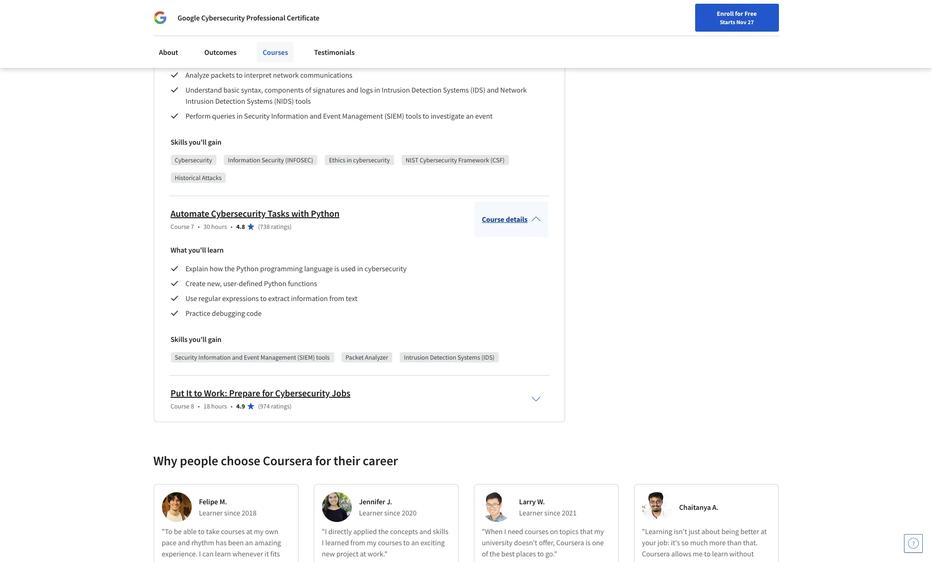 Task type: describe. For each thing, give the bounding box(es) containing it.
concepts
[[390, 527, 418, 536]]

about
[[159, 47, 178, 57]]

an inside "to be able to take courses at my own pace and rhythm has been an amazing experience. i can learn whenever it fits my schedule and mood."
[[245, 538, 253, 547]]

since for j.
[[384, 508, 400, 518]]

18
[[204, 402, 210, 411]]

to right "steps"
[[240, 55, 247, 65]]

just
[[689, 527, 700, 536]]

queries
[[212, 111, 235, 121]]

1 horizontal spatial tools
[[316, 353, 330, 362]]

attacks
[[202, 174, 222, 182]]

( for work:
[[258, 402, 260, 411]]

schedule
[[173, 561, 201, 562]]

code
[[247, 309, 262, 318]]

1 hours from the top
[[211, 14, 227, 22]]

it
[[186, 387, 192, 399]]

( 974 ratings )
[[258, 402, 292, 411]]

6
[[191, 14, 194, 22]]

1 vertical spatial information
[[228, 156, 260, 164]]

gain for queries
[[208, 137, 222, 147]]

choose
[[221, 453, 260, 469]]

at for better
[[761, 527, 767, 536]]

communications
[[300, 70, 353, 80]]

( for with
[[258, 223, 260, 231]]

directly
[[328, 527, 352, 536]]

being
[[722, 527, 739, 536]]

details
[[506, 215, 528, 224]]

i inside "to be able to take courses at my own pace and rhythm has been an amazing experience. i can learn whenever it fits my schedule and mood."
[[199, 549, 201, 559]]

felipe m. learner since 2018
[[199, 497, 257, 518]]

about link
[[153, 42, 184, 62]]

0 vertical spatial detection
[[412, 85, 442, 95]]

what for analyze
[[171, 37, 187, 46]]

take
[[206, 527, 220, 536]]

learn inside "to be able to take courses at my own pace and rhythm has been an amazing experience. i can learn whenever it fits my schedule and mood."
[[215, 549, 231, 559]]

syntax,
[[241, 85, 263, 95]]

historical
[[175, 174, 201, 182]]

2 vertical spatial for
[[315, 453, 331, 469]]

cybersecurity for google cybersecurity professional certificate
[[201, 13, 245, 22]]

automate cybersecurity tasks with python
[[171, 208, 340, 219]]

course for course details
[[482, 215, 504, 224]]

jobs
[[332, 387, 350, 399]]

1 vertical spatial systems
[[247, 96, 273, 106]]

course for course 8 • 18 hours •
[[171, 402, 190, 411]]

) for python
[[290, 223, 292, 231]]

english
[[754, 10, 776, 20]]

explain
[[185, 264, 208, 273]]

• right 24
[[231, 14, 233, 22]]

analyzer
[[365, 353, 388, 362]]

learner for felipe
[[199, 508, 223, 518]]

course for course 6 • 24 hours •
[[171, 14, 190, 22]]

• right 30
[[231, 223, 233, 231]]

that
[[580, 527, 593, 536]]

the inside "when i need courses on topics that my university doesn't offer, coursera is one of the best places to go."
[[490, 549, 500, 559]]

university
[[482, 538, 513, 547]]

and inside "i directly applied the concepts and skills i learned from my courses to an exciting new project at work."
[[420, 527, 431, 536]]

1 vertical spatial security
[[262, 156, 284, 164]]

google image
[[153, 11, 166, 24]]

to left investigate
[[423, 111, 429, 121]]

in right used
[[357, 264, 363, 273]]

to right it
[[194, 387, 202, 399]]

of inside "when i need courses on topics that my university doesn't offer, coursera is one of the best places to go."
[[482, 549, 488, 559]]

you'll for cybersecurity
[[189, 137, 207, 147]]

• right the 6
[[198, 14, 200, 22]]

what you'll learn for create
[[171, 245, 224, 255]]

and up prepare
[[232, 353, 243, 362]]

974
[[260, 402, 270, 411]]

to inside "learning isn't just about being better at your job: it's so much more than that. coursera allows me to learn without limits."
[[704, 549, 711, 559]]

1 vertical spatial tools
[[406, 111, 421, 121]]

8
[[191, 402, 194, 411]]

mood."
[[216, 561, 239, 562]]

tools inside the understand basic syntax, components of signatures and logs in intrusion detection systems (ids) and network intrusion detection systems (nids) tools
[[295, 96, 311, 106]]

my left own
[[254, 527, 264, 536]]

able
[[183, 527, 197, 536]]

i inside "i directly applied the concepts and skills i learned from my courses to an exciting new project at work."
[[322, 538, 324, 547]]

(nids)
[[274, 96, 294, 106]]

security information and event management (siem) tools
[[175, 353, 330, 362]]

work."
[[368, 549, 388, 559]]

skills for practice debugging code
[[171, 335, 187, 344]]

ratings for prepare
[[271, 402, 290, 411]]

in right the queries
[[237, 111, 243, 121]]

more
[[710, 538, 726, 547]]

1 vertical spatial detection
[[215, 96, 245, 106]]

1 vertical spatial intrusion
[[185, 96, 214, 106]]

a.
[[713, 503, 719, 512]]

put
[[171, 387, 184, 399]]

"i directly applied the concepts and skills i learned from my courses to an exciting new project at work."
[[322, 527, 449, 559]]

learned
[[325, 538, 349, 547]]

30
[[204, 223, 210, 231]]

course 8 • 18 hours •
[[171, 402, 233, 411]]

my inside "i directly applied the concepts and skills i learned from my courses to an exciting new project at work."
[[367, 538, 377, 547]]

prepare
[[229, 387, 260, 399]]

job:
[[658, 538, 670, 547]]

how
[[210, 264, 223, 273]]

eradicate,
[[275, 55, 306, 65]]

much
[[690, 538, 708, 547]]

i inside "when i need courses on topics that my university doesn't offer, coursera is one of the best places to go."
[[504, 527, 506, 536]]

skills for perform queries in security information and event management (siem) tools to investigate an event
[[171, 137, 187, 147]]

google cybersecurity professional certificate
[[178, 13, 320, 22]]

my down experience.
[[162, 561, 171, 562]]

1 vertical spatial for
[[262, 387, 273, 399]]

2 vertical spatial intrusion
[[404, 353, 429, 362]]

of inside the understand basic syntax, components of signatures and logs in intrusion detection systems (ids) and network intrusion detection systems (nids) tools
[[305, 85, 311, 95]]

to left the extract
[[260, 294, 267, 303]]

in right ethics
[[347, 156, 352, 164]]

one
[[592, 538, 604, 547]]

0 vertical spatial event
[[323, 111, 341, 121]]

and up experience.
[[178, 538, 190, 547]]

jennifer j. learner since 2020
[[359, 497, 417, 518]]

functions
[[288, 279, 317, 288]]

hours for cybersecurity
[[211, 223, 227, 231]]

0 vertical spatial your
[[687, 11, 700, 19]]

nist cybersecurity framework (csf)
[[406, 156, 505, 164]]

than
[[727, 538, 742, 547]]

course details
[[482, 215, 528, 224]]

automate cybersecurity tasks with python link
[[171, 208, 340, 219]]

and down the "can"
[[202, 561, 214, 562]]

my inside "when i need courses on topics that my university doesn't offer, coursera is one of the best places to go."
[[594, 527, 604, 536]]

1 vertical spatial cybersecurity
[[365, 264, 407, 273]]

to inside "i directly applied the concepts and skills i learned from my courses to an exciting new project at work."
[[403, 538, 410, 547]]

what for create
[[171, 245, 187, 255]]

need
[[508, 527, 523, 536]]

to inside "to be able to take courses at my own pace and rhythm has been an amazing experience. i can learn whenever it fits my schedule and mood."
[[198, 527, 205, 536]]

testimonials
[[314, 47, 355, 57]]

• right 8 at the left of page
[[198, 402, 200, 411]]

put it to work: prepare for cybersecurity jobs
[[171, 387, 350, 399]]

the left "steps"
[[211, 55, 221, 65]]

"when i need courses on topics that my university doesn't offer, coursera is one of the best places to go."
[[482, 527, 604, 559]]

signatures
[[313, 85, 345, 95]]

help center image
[[908, 538, 919, 549]]

exciting
[[421, 538, 445, 547]]

0 vertical spatial security
[[244, 111, 270, 121]]

so
[[682, 538, 689, 547]]

an inside "i directly applied the concepts and skills i learned from my courses to an exciting new project at work."
[[411, 538, 419, 547]]

2020
[[402, 508, 417, 518]]

project
[[337, 549, 359, 559]]

find your new career
[[674, 11, 732, 19]]

learn up "outcomes"
[[207, 37, 224, 46]]

cybersecurity up historical attacks
[[175, 156, 212, 164]]

2018
[[242, 508, 257, 518]]

enroll for free starts nov 27
[[717, 9, 757, 26]]

learn up how
[[207, 245, 224, 255]]

) for prepare
[[290, 402, 292, 411]]

to right "packets"
[[236, 70, 243, 80]]

interpret
[[244, 70, 272, 80]]

isn't
[[674, 527, 687, 536]]

2 vertical spatial security
[[175, 353, 197, 362]]

"to be able to take courses at my own pace and rhythm has been an amazing experience. i can learn whenever it fits my schedule and mood."
[[162, 527, 281, 562]]

contain,
[[248, 55, 274, 65]]

has
[[216, 538, 227, 547]]

outcomes link
[[199, 42, 242, 62]]

course 6 • 24 hours •
[[171, 14, 233, 22]]

analyze
[[185, 70, 209, 80]]

courses link
[[257, 42, 294, 62]]

you'll for security information and event management (siem) tools
[[189, 335, 207, 344]]

an left event
[[466, 111, 474, 121]]



Task type: vqa. For each thing, say whether or not it's contained in the screenshot.
bottommost the for
yes



Task type: locate. For each thing, give the bounding box(es) containing it.
0 vertical spatial what
[[171, 37, 187, 46]]

0 horizontal spatial learner
[[199, 508, 223, 518]]

tools left investigate
[[406, 111, 421, 121]]

1 horizontal spatial courses
[[378, 538, 402, 547]]

1 vertical spatial skills you'll gain
[[171, 335, 222, 344]]

•
[[198, 14, 200, 22], [231, 14, 233, 22], [198, 223, 200, 231], [231, 223, 233, 231], [198, 402, 200, 411], [231, 402, 233, 411]]

2 horizontal spatial courses
[[525, 527, 549, 536]]

event down signatures
[[323, 111, 341, 121]]

1 4.8 from the top
[[236, 14, 245, 22]]

at inside "i directly applied the concepts and skills i learned from my courses to an exciting new project at work."
[[360, 549, 366, 559]]

new,
[[207, 279, 222, 288]]

and down signatures
[[310, 111, 322, 121]]

course for course 7 • 30 hours •
[[171, 223, 190, 231]]

0 vertical spatial systems
[[443, 85, 469, 95]]

learner down jennifer
[[359, 508, 383, 518]]

) right the professional
[[290, 14, 292, 22]]

) down with
[[290, 223, 292, 231]]

ratings for python
[[271, 223, 290, 231]]

own
[[265, 527, 279, 536]]

intrusion right logs
[[382, 85, 410, 95]]

can
[[202, 549, 214, 559]]

0 vertical spatial of
[[305, 85, 311, 95]]

0 horizontal spatial (siem)
[[298, 353, 315, 362]]

4.8 down automate cybersecurity tasks with python
[[236, 223, 245, 231]]

(
[[258, 14, 260, 22], [258, 223, 260, 231], [258, 402, 260, 411]]

) right 974
[[290, 402, 292, 411]]

course inside dropdown button
[[482, 215, 504, 224]]

0 horizontal spatial python
[[236, 264, 259, 273]]

information
[[271, 111, 308, 121], [228, 156, 260, 164], [198, 353, 231, 362]]

to up rhythm
[[198, 527, 205, 536]]

defined
[[239, 279, 263, 288]]

larry w. learner since 2021
[[519, 497, 577, 518]]

and left logs
[[347, 85, 359, 95]]

i down "i
[[322, 538, 324, 547]]

in inside the understand basic syntax, components of signatures and logs in intrusion detection systems (ids) and network intrusion detection systems (nids) tools
[[374, 85, 380, 95]]

use regular expressions to extract information from text
[[185, 294, 358, 303]]

1 horizontal spatial management
[[342, 111, 383, 121]]

cybersecurity for nist cybersecurity framework (csf)
[[420, 156, 457, 164]]

packets
[[211, 70, 235, 80]]

allows
[[671, 549, 692, 559]]

python for defined
[[264, 279, 286, 288]]

ratings right 974
[[271, 402, 290, 411]]

starts
[[720, 18, 735, 26]]

regular
[[199, 294, 221, 303]]

i
[[504, 527, 506, 536], [322, 538, 324, 547], [199, 549, 201, 559]]

course left details
[[482, 215, 504, 224]]

1 horizontal spatial learner
[[359, 508, 383, 518]]

skills you'll gain for perform
[[171, 137, 222, 147]]

you'll for identify the steps to contain, eradicate, and recover from an incident
[[188, 37, 206, 46]]

i left need
[[504, 527, 506, 536]]

from down "applied"
[[351, 538, 365, 547]]

2 vertical spatial hours
[[211, 402, 227, 411]]

1 vertical spatial management
[[261, 353, 296, 362]]

1 vertical spatial event
[[244, 353, 259, 362]]

for inside enroll for free starts nov 27
[[735, 9, 743, 18]]

0 vertical spatial 4.8
[[236, 14, 245, 22]]

from right 'recover'
[[345, 55, 360, 65]]

2 vertical spatial (
[[258, 402, 260, 411]]

2 vertical spatial detection
[[430, 353, 456, 362]]

with
[[291, 208, 309, 219]]

2 vertical spatial ratings
[[271, 402, 290, 411]]

0 horizontal spatial your
[[642, 538, 656, 547]]

courses inside "i directly applied the concepts and skills i learned from my courses to an exciting new project at work."
[[378, 538, 402, 547]]

cybersecurity right used
[[365, 264, 407, 273]]

0 vertical spatial hours
[[211, 14, 227, 22]]

2 hours from the top
[[211, 223, 227, 231]]

my up one
[[594, 527, 604, 536]]

the right "applied"
[[378, 527, 389, 536]]

automate
[[171, 208, 209, 219]]

you'll down practice
[[189, 335, 207, 344]]

2 horizontal spatial at
[[761, 527, 767, 536]]

3 ( from the top
[[258, 402, 260, 411]]

2 learner from the left
[[359, 508, 383, 518]]

google
[[178, 13, 200, 22]]

language
[[304, 264, 333, 273]]

1 horizontal spatial your
[[687, 11, 700, 19]]

since down j.
[[384, 508, 400, 518]]

fits
[[270, 549, 280, 559]]

gain down the queries
[[208, 137, 222, 147]]

tools left packet
[[316, 353, 330, 362]]

limits."
[[642, 561, 664, 562]]

you'll up "explain"
[[188, 245, 206, 255]]

courses inside "to be able to take courses at my own pace and rhythm has been an amazing experience. i can learn whenever it fits my schedule and mood."
[[221, 527, 245, 536]]

(infosec)
[[285, 156, 313, 164]]

1 ) from the top
[[290, 14, 292, 22]]

0 vertical spatial what you'll learn
[[171, 37, 224, 46]]

my
[[254, 527, 264, 536], [594, 527, 604, 536], [367, 538, 377, 547], [162, 561, 171, 562]]

cybersecurity
[[353, 156, 390, 164], [365, 264, 407, 273]]

python up defined
[[236, 264, 259, 273]]

2 vertical spatial systems
[[458, 353, 480, 362]]

for left their
[[315, 453, 331, 469]]

0 horizontal spatial coursera
[[263, 453, 313, 469]]

3 ) from the top
[[290, 402, 292, 411]]

2 vertical spatial from
[[351, 538, 365, 547]]

your right find
[[687, 11, 700, 19]]

to down concepts
[[403, 538, 410, 547]]

you'll up identify
[[188, 37, 206, 46]]

nist
[[406, 156, 419, 164]]

learner for jennifer
[[359, 508, 383, 518]]

2 vertical spatial i
[[199, 549, 201, 559]]

the right how
[[225, 264, 235, 273]]

skills you'll gain
[[171, 137, 222, 147], [171, 335, 222, 344]]

new
[[701, 11, 713, 19]]

logs
[[360, 85, 373, 95]]

"when
[[482, 527, 503, 536]]

cybersecurity right nist
[[420, 156, 457, 164]]

the
[[211, 55, 221, 65], [225, 264, 235, 273], [378, 527, 389, 536], [490, 549, 500, 559]]

new
[[322, 549, 335, 559]]

intrusion detection systems (ids)
[[404, 353, 495, 362]]

management up put it to work: prepare for cybersecurity jobs
[[261, 353, 296, 362]]

0 vertical spatial (siem)
[[385, 111, 404, 121]]

for up nov
[[735, 9, 743, 18]]

2 ( from the top
[[258, 223, 260, 231]]

at inside "learning isn't just about being better at your job: it's so much more than that. coursera allows me to learn without limits."
[[761, 527, 767, 536]]

0 horizontal spatial courses
[[221, 527, 245, 536]]

1 gain from the top
[[208, 137, 222, 147]]

basic
[[224, 85, 240, 95]]

learner for larry
[[519, 508, 543, 518]]

1 vertical spatial what you'll learn
[[171, 245, 224, 255]]

hours for it
[[211, 402, 227, 411]]

738
[[260, 223, 270, 231]]

course details button
[[475, 202, 548, 237]]

1 vertical spatial your
[[642, 538, 656, 547]]

certificate
[[287, 13, 320, 22]]

coursera inside "learning isn't just about being better at your job: it's so much more than that. coursera allows me to learn without limits."
[[642, 549, 670, 559]]

learner down felipe
[[199, 508, 223, 518]]

4.8 for course 6 • 24 hours •
[[236, 14, 245, 22]]

coursera
[[263, 453, 313, 469], [556, 538, 584, 547], [642, 549, 670, 559]]

what up "explain"
[[171, 245, 187, 255]]

it's
[[671, 538, 680, 547]]

their
[[334, 453, 360, 469]]

1 learner from the left
[[199, 508, 223, 518]]

0 horizontal spatial of
[[305, 85, 311, 95]]

0 horizontal spatial is
[[334, 264, 339, 273]]

1 vertical spatial of
[[482, 549, 488, 559]]

3 hours from the top
[[211, 402, 227, 411]]

since inside 'larry w. learner since 2021'
[[545, 508, 560, 518]]

1 vertical spatial (siem)
[[298, 353, 315, 362]]

intrusion right the analyzer
[[404, 353, 429, 362]]

the inside "i directly applied the concepts and skills i learned from my courses to an exciting new project at work."
[[378, 527, 389, 536]]

since down m.
[[224, 508, 240, 518]]

since for w.
[[545, 508, 560, 518]]

0 vertical spatial for
[[735, 9, 743, 18]]

debugging
[[212, 309, 245, 318]]

historical attacks
[[175, 174, 222, 182]]

0 horizontal spatial management
[[261, 353, 296, 362]]

learner inside the jennifer j. learner since 2020
[[359, 508, 383, 518]]

felipe
[[199, 497, 218, 507]]

2 skills you'll gain from the top
[[171, 335, 222, 344]]

( 754 ratings )
[[258, 14, 292, 22]]

courses up the offer,
[[525, 527, 549, 536]]

2 vertical spatial tools
[[316, 353, 330, 362]]

0 vertical spatial information
[[271, 111, 308, 121]]

1 vertical spatial (ids)
[[482, 353, 495, 362]]

0 vertical spatial (ids)
[[470, 85, 485, 95]]

packet
[[346, 353, 364, 362]]

0 vertical spatial gain
[[208, 137, 222, 147]]

cybersecurity for automate cybersecurity tasks with python
[[211, 208, 266, 219]]

ethics in cybersecurity
[[329, 156, 390, 164]]

0 horizontal spatial i
[[199, 549, 201, 559]]

and left network
[[487, 85, 499, 95]]

skills
[[171, 137, 187, 147], [171, 335, 187, 344]]

1 horizontal spatial i
[[322, 538, 324, 547]]

network
[[500, 85, 527, 95]]

• left 4.9
[[231, 402, 233, 411]]

perform
[[185, 111, 211, 121]]

1 ( from the top
[[258, 14, 260, 22]]

0 vertical spatial is
[[334, 264, 339, 273]]

1 horizontal spatial is
[[586, 538, 591, 547]]

offer,
[[539, 538, 555, 547]]

what you'll learn up identify
[[171, 37, 224, 46]]

hours right 24
[[211, 14, 227, 22]]

1 vertical spatial from
[[329, 294, 344, 303]]

1 vertical spatial i
[[322, 538, 324, 547]]

1 what you'll learn from the top
[[171, 37, 224, 46]]

what up about
[[171, 37, 187, 46]]

1 vertical spatial is
[[586, 538, 591, 547]]

career
[[714, 11, 732, 19]]

0 vertical spatial skills you'll gain
[[171, 137, 222, 147]]

best
[[501, 549, 515, 559]]

of down university
[[482, 549, 488, 559]]

2 ) from the top
[[290, 223, 292, 231]]

0 vertical spatial i
[[504, 527, 506, 536]]

skills you'll gain for practice
[[171, 335, 222, 344]]

to left go."
[[538, 549, 544, 559]]

learner inside 'larry w. learner since 2021'
[[519, 508, 543, 518]]

cybersecurity right ethics
[[353, 156, 390, 164]]

incident
[[371, 55, 397, 65]]

1 vertical spatial gain
[[208, 335, 222, 344]]

1 horizontal spatial event
[[323, 111, 341, 121]]

of left signatures
[[305, 85, 311, 95]]

2 4.8 from the top
[[236, 223, 245, 231]]

perform queries in security information and event management (siem) tools to investigate an event
[[185, 111, 493, 121]]

3 learner from the left
[[519, 508, 543, 518]]

at left work."
[[360, 549, 366, 559]]

skills down perform
[[171, 137, 187, 147]]

learn up "mood.""
[[215, 549, 231, 559]]

w.
[[537, 497, 545, 507]]

it
[[265, 549, 269, 559]]

cybersecurity up 738
[[211, 208, 266, 219]]

27
[[748, 18, 754, 26]]

skills you'll gain down practice
[[171, 335, 222, 344]]

doesn't
[[514, 538, 538, 547]]

tools
[[295, 96, 311, 106], [406, 111, 421, 121], [316, 353, 330, 362]]

1 vertical spatial hours
[[211, 223, 227, 231]]

0 vertical spatial from
[[345, 55, 360, 65]]

0 vertical spatial (
[[258, 14, 260, 22]]

cybersecurity up "( 974 ratings )"
[[275, 387, 330, 399]]

cybersecurity right the 6
[[201, 13, 245, 22]]

hours right 30
[[211, 223, 227, 231]]

network
[[273, 70, 299, 80]]

from left text
[[329, 294, 344, 303]]

0 vertical spatial skills
[[171, 137, 187, 147]]

practice debugging code
[[185, 309, 262, 318]]

None search field
[[133, 6, 356, 24]]

0 vertical spatial python
[[311, 208, 340, 219]]

intrusion
[[382, 85, 410, 95], [185, 96, 214, 106], [404, 353, 429, 362]]

2 vertical spatial python
[[264, 279, 286, 288]]

to inside "when i need courses on topics that my university doesn't offer, coursera is one of the best places to go."
[[538, 549, 544, 559]]

2 horizontal spatial since
[[545, 508, 560, 518]]

1 skills from the top
[[171, 137, 187, 147]]

python up the extract
[[264, 279, 286, 288]]

1 horizontal spatial since
[[384, 508, 400, 518]]

2 gain from the top
[[208, 335, 222, 344]]

3 ratings from the top
[[271, 402, 290, 411]]

from inside "i directly applied the concepts and skills i learned from my courses to an exciting new project at work."
[[351, 538, 365, 547]]

1 horizontal spatial (siem)
[[385, 111, 404, 121]]

what you'll learn for analyze
[[171, 37, 224, 46]]

an left incident
[[362, 55, 370, 65]]

security left (infosec)
[[262, 156, 284, 164]]

1 horizontal spatial for
[[315, 453, 331, 469]]

0 vertical spatial coursera
[[263, 453, 313, 469]]

ethics
[[329, 156, 345, 164]]

in right logs
[[374, 85, 380, 95]]

identify the steps to contain, eradicate, and recover from an incident
[[185, 55, 397, 65]]

security up it
[[175, 353, 197, 362]]

0 horizontal spatial since
[[224, 508, 240, 518]]

1 vertical spatial 4.8
[[236, 223, 245, 231]]

outcomes
[[204, 47, 237, 57]]

1 vertical spatial )
[[290, 223, 292, 231]]

your down "learning
[[642, 538, 656, 547]]

free
[[745, 9, 757, 18]]

0 vertical spatial cybersecurity
[[353, 156, 390, 164]]

an down concepts
[[411, 538, 419, 547]]

courses
[[221, 527, 245, 536], [525, 527, 549, 536], [378, 538, 402, 547]]

2 horizontal spatial learner
[[519, 508, 543, 518]]

coursera inside "when i need courses on topics that my university doesn't offer, coursera is one of the best places to go."
[[556, 538, 584, 547]]

course
[[171, 14, 190, 22], [482, 215, 504, 224], [171, 223, 190, 231], [171, 402, 190, 411]]

2 horizontal spatial i
[[504, 527, 506, 536]]

2 what from the top
[[171, 245, 187, 255]]

0 vertical spatial tools
[[295, 96, 311, 106]]

0 horizontal spatial for
[[262, 387, 273, 399]]

2 skills from the top
[[171, 335, 187, 344]]

analyze packets to interpret network communications
[[185, 70, 353, 80]]

courses inside "when i need courses on topics that my university doesn't offer, coursera is one of the best places to go."
[[525, 527, 549, 536]]

is left used
[[334, 264, 339, 273]]

ratings down tasks
[[271, 223, 290, 231]]

2 vertical spatial information
[[198, 353, 231, 362]]

at down "2018"
[[246, 527, 252, 536]]

gain down practice debugging code
[[208, 335, 222, 344]]

at inside "to be able to take courses at my own pace and rhythm has been an amazing experience. i can learn whenever it fits my schedule and mood."
[[246, 527, 252, 536]]

is inside "when i need courses on topics that my university doesn't offer, coursera is one of the best places to go."
[[586, 538, 591, 547]]

from
[[345, 55, 360, 65], [329, 294, 344, 303], [351, 538, 365, 547]]

event
[[323, 111, 341, 121], [244, 353, 259, 362]]

2 vertical spatial coursera
[[642, 549, 670, 559]]

1 vertical spatial coursera
[[556, 538, 584, 547]]

2 horizontal spatial for
[[735, 9, 743, 18]]

"learning isn't just about being better at your job: it's so much more than that. coursera allows me to learn without limits."
[[642, 527, 767, 562]]

course left 7
[[171, 223, 190, 231]]

management down the understand basic syntax, components of signatures and logs in intrusion detection systems (ids) and network intrusion detection systems (nids) tools
[[342, 111, 383, 121]]

learner inside felipe m. learner since 2018
[[199, 508, 223, 518]]

is left one
[[586, 538, 591, 547]]

use
[[185, 294, 197, 303]]

1 horizontal spatial at
[[360, 549, 366, 559]]

1 vertical spatial skills
[[171, 335, 187, 344]]

since for m.
[[224, 508, 240, 518]]

1 horizontal spatial coursera
[[556, 538, 584, 547]]

tools right (nids)
[[295, 96, 311, 106]]

2 horizontal spatial tools
[[406, 111, 421, 121]]

2 since from the left
[[384, 508, 400, 518]]

since down the 'w.'
[[545, 508, 560, 518]]

intrusion down understand
[[185, 96, 214, 106]]

python for with
[[311, 208, 340, 219]]

(ids) inside the understand basic syntax, components of signatures and logs in intrusion detection systems (ids) and network intrusion detection systems (nids) tools
[[470, 85, 485, 95]]

since inside the jennifer j. learner since 2020
[[384, 508, 400, 518]]

since inside felipe m. learner since 2018
[[224, 508, 240, 518]]

4.8 for course 7 • 30 hours •
[[236, 223, 245, 231]]

places
[[516, 549, 536, 559]]

0 horizontal spatial tools
[[295, 96, 311, 106]]

skills down practice
[[171, 335, 187, 344]]

understand
[[185, 85, 222, 95]]

security
[[244, 111, 270, 121], [262, 156, 284, 164], [175, 353, 197, 362]]

you'll down perform
[[189, 137, 207, 147]]

on
[[550, 527, 558, 536]]

to right the me at the right of the page
[[704, 549, 711, 559]]

1 skills you'll gain from the top
[[171, 137, 222, 147]]

skills you'll gain down perform
[[171, 137, 222, 147]]

gain for debugging
[[208, 335, 222, 344]]

0 vertical spatial )
[[290, 14, 292, 22]]

0 vertical spatial intrusion
[[382, 85, 410, 95]]

2 horizontal spatial coursera
[[642, 549, 670, 559]]

what you'll learn up "explain"
[[171, 245, 224, 255]]

2 vertical spatial )
[[290, 402, 292, 411]]

course left 8 at the left of page
[[171, 402, 190, 411]]

1 since from the left
[[224, 508, 240, 518]]

0 horizontal spatial event
[[244, 353, 259, 362]]

for up 974
[[262, 387, 273, 399]]

2 ratings from the top
[[271, 223, 290, 231]]

your inside "learning isn't just about being better at your job: it's so much more than that. coursera allows me to learn without limits."
[[642, 538, 656, 547]]

and left 'recover'
[[307, 55, 319, 65]]

1 vertical spatial python
[[236, 264, 259, 273]]

1 what from the top
[[171, 37, 187, 46]]

m.
[[220, 497, 227, 507]]

identify
[[185, 55, 209, 65]]

an
[[362, 55, 370, 65], [466, 111, 474, 121], [245, 538, 253, 547], [411, 538, 419, 547]]

event
[[475, 111, 493, 121]]

2 what you'll learn from the top
[[171, 245, 224, 255]]

1 vertical spatial (
[[258, 223, 260, 231]]

1 ratings from the top
[[271, 14, 290, 22]]

and up exciting
[[420, 527, 431, 536]]

explain how the python programming language is used in cybersecurity
[[185, 264, 407, 273]]

3 since from the left
[[545, 508, 560, 518]]

whenever
[[232, 549, 263, 559]]

at for courses
[[246, 527, 252, 536]]

learn inside "learning isn't just about being better at your job: it's so much more than that. coursera allows me to learn without limits."
[[712, 549, 728, 559]]

what you'll learn
[[171, 37, 224, 46], [171, 245, 224, 255]]

me
[[693, 549, 703, 559]]

information
[[291, 294, 328, 303]]

0 horizontal spatial at
[[246, 527, 252, 536]]

• right 7
[[198, 223, 200, 231]]



